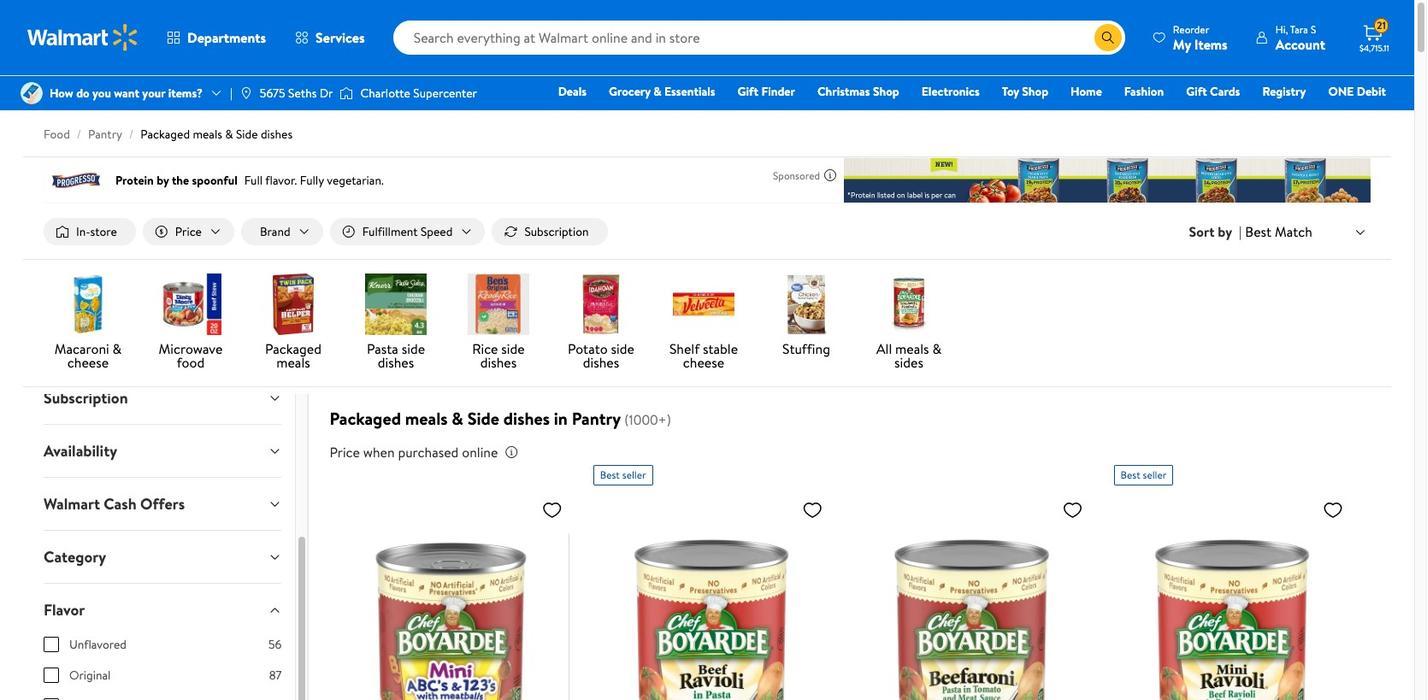 Task type: describe. For each thing, give the bounding box(es) containing it.
1 horizontal spatial side
[[468, 407, 500, 430]]

56
[[269, 636, 282, 654]]

best match button
[[1242, 221, 1371, 243]]

walmart+ link
[[1328, 106, 1394, 125]]

brand
[[260, 223, 291, 240]]

chef boyardee beef ravioli, microwave pasta, canned food, 15 oz. image
[[593, 493, 830, 701]]

macaroni
[[55, 340, 109, 358]]

one
[[1329, 83, 1354, 100]]

microwave
[[159, 340, 223, 358]]

all
[[877, 340, 892, 358]]

food
[[177, 353, 205, 372]]

meals for all meals & sides
[[896, 340, 929, 358]]

microwave food link
[[146, 274, 235, 373]]

seller for chef boyardee mini beef ravioli, microwave pasta, canned food, 15 oz. 'image' at bottom
[[1143, 468, 1167, 482]]

pasta side dishes
[[367, 340, 425, 372]]

by
[[1218, 222, 1233, 241]]

tara
[[1291, 22, 1309, 36]]

gift cards link
[[1179, 82, 1248, 101]]

shelf stable cheese image
[[673, 274, 735, 335]]

potato side dishes
[[568, 340, 635, 372]]

grocery & essentials link
[[601, 82, 723, 101]]

subscription button
[[30, 372, 295, 424]]

cheese for shelf
[[683, 353, 725, 372]]

christmas
[[818, 83, 870, 100]]

seller for chef boyardee beef ravioli, microwave pasta, canned food, 15 oz. image
[[622, 468, 646, 482]]

shop for toy shop
[[1022, 83, 1049, 100]]

walmart cash offers tab
[[30, 478, 295, 530]]

online
[[462, 443, 498, 462]]

rice side dishes image
[[468, 274, 529, 335]]

packaged meals & side dishes in pantry (1000+)
[[330, 407, 671, 430]]

cheese for macaroni
[[67, 353, 109, 372]]

side for potato side dishes
[[611, 340, 635, 358]]

price for price when purchased online
[[330, 443, 360, 462]]

reorder
[[1173, 22, 1210, 36]]

Walmart Site-Wide search field
[[393, 21, 1125, 55]]

microwave food
[[159, 340, 223, 372]]

in
[[554, 407, 568, 430]]

services button
[[281, 17, 379, 58]]

5675 seths dr
[[260, 85, 333, 102]]

shop for christmas shop
[[873, 83, 900, 100]]

subscription inside button
[[525, 223, 589, 240]]

macaroni & cheese link
[[44, 274, 133, 373]]

side for pasta side dishes
[[402, 340, 425, 358]]

want
[[114, 85, 139, 102]]

add to favorites list, chef boyardee mini abc's and 123's with meatballs, 15 oz image
[[542, 500, 563, 521]]

meals for packaged meals & side dishes in pantry (1000+)
[[405, 407, 448, 430]]

departments
[[187, 28, 266, 47]]

add to favorites list, chef boyardee mini beef ravioli, microwave pasta, canned food, 15 oz. image
[[1323, 500, 1344, 521]]

flavor group
[[44, 636, 282, 701]]

grocery & essentials
[[609, 83, 716, 100]]

fulfillment speed
[[362, 223, 453, 240]]

ad disclaimer and feedback image
[[824, 168, 837, 182]]

(1000+)
[[625, 411, 671, 429]]

sides
[[895, 353, 924, 372]]

my
[[1173, 35, 1191, 53]]

reorder my items
[[1173, 22, 1228, 53]]

match
[[1275, 222, 1313, 241]]

s
[[1311, 22, 1317, 36]]

all meals & sides
[[877, 340, 942, 372]]

best match
[[1246, 222, 1313, 241]]

one debit walmart+
[[1329, 83, 1386, 124]]

0 vertical spatial |
[[230, 85, 233, 102]]

registry
[[1263, 83, 1306, 100]]

registry link
[[1255, 82, 1314, 101]]

flavor
[[44, 600, 85, 621]]

subscription inside dropdown button
[[44, 388, 128, 409]]

toy
[[1002, 83, 1020, 100]]

add to favorites list, chef boyardee beef ravioli, microwave pasta, canned food, 15 oz. image
[[802, 500, 823, 521]]

potato side dishes image
[[571, 274, 632, 335]]

shelf stable cheese
[[670, 340, 738, 372]]

dishes for potato
[[583, 353, 619, 372]]

macaroni & cheese image
[[57, 274, 119, 335]]

0 horizontal spatial pantry
[[88, 126, 122, 143]]

21
[[1377, 18, 1386, 33]]

items
[[1195, 35, 1228, 53]]

stable
[[703, 340, 738, 358]]

home
[[1071, 83, 1102, 100]]

charlotte
[[360, 85, 410, 102]]

walmart
[[44, 494, 100, 515]]

rice side dishes link
[[454, 274, 543, 373]]

chef boyardee mini abc's and 123's with meatballs, 15 oz image
[[333, 493, 569, 701]]

pasta side dishes image
[[365, 274, 427, 335]]

best for chef boyardee mini beef ravioli, microwave pasta, canned food, 15 oz. 'image' at bottom
[[1121, 468, 1141, 482]]

price button
[[143, 218, 234, 246]]

essentials
[[665, 83, 716, 100]]

toy shop link
[[994, 82, 1056, 101]]

fulfillment speed button
[[330, 218, 485, 246]]

all meals & sides image
[[878, 274, 940, 335]]

debit
[[1357, 83, 1386, 100]]

category button
[[30, 531, 295, 583]]

toy shop
[[1002, 83, 1049, 100]]

offers
[[140, 494, 185, 515]]

0 horizontal spatial side
[[236, 126, 258, 143]]

sponsored
[[773, 168, 820, 183]]

in-store button
[[44, 218, 136, 246]]

stuffing image
[[776, 274, 837, 335]]

home link
[[1063, 82, 1110, 101]]

in-
[[76, 223, 90, 240]]

cards
[[1210, 83, 1241, 100]]

how do you want your items?
[[50, 85, 203, 102]]

 image for how
[[21, 82, 43, 104]]

5675
[[260, 85, 285, 102]]

finder
[[762, 83, 795, 100]]

one debit link
[[1321, 82, 1394, 101]]

best seller for chef boyardee beef ravioli, microwave pasta, canned food, 15 oz. image
[[600, 468, 646, 482]]

1 vertical spatial pantry
[[572, 407, 621, 430]]

dishes for pasta
[[378, 353, 414, 372]]

your
[[142, 85, 165, 102]]

category tab
[[30, 531, 295, 583]]

gift finder
[[738, 83, 795, 100]]

walmart+
[[1335, 107, 1386, 124]]

store
[[90, 223, 117, 240]]

food link
[[44, 126, 70, 143]]



Task type: vqa. For each thing, say whether or not it's contained in the screenshot.
2nd helpful from the right
no



Task type: locate. For each thing, give the bounding box(es) containing it.
packaged for packaged meals & side dishes in pantry (1000+)
[[330, 407, 401, 430]]

shelf
[[670, 340, 700, 358]]

cheese inside shelf stable cheese
[[683, 353, 725, 372]]

electronics
[[922, 83, 980, 100]]

0 horizontal spatial /
[[77, 126, 81, 143]]

& inside all meals & sides
[[933, 340, 942, 358]]

dishes inside pasta side dishes
[[378, 353, 414, 372]]

subscription button
[[492, 218, 608, 246]]

sort and filter section element
[[23, 204, 1392, 259]]

price up microwave food image
[[175, 223, 202, 240]]

dr
[[320, 85, 333, 102]]

meals down packaged meals image
[[276, 353, 310, 372]]

1 horizontal spatial /
[[129, 126, 134, 143]]

None checkbox
[[44, 637, 59, 653], [44, 668, 59, 683], [44, 637, 59, 653], [44, 668, 59, 683]]

0 vertical spatial pantry
[[88, 126, 122, 143]]

availability button
[[30, 425, 295, 477]]

 image
[[21, 82, 43, 104], [340, 85, 354, 102], [239, 86, 253, 100]]

0 horizontal spatial subscription
[[44, 388, 128, 409]]

food / pantry / packaged meals & side dishes
[[44, 126, 293, 143]]

0 horizontal spatial |
[[230, 85, 233, 102]]

dishes inside the rice side dishes
[[480, 353, 517, 372]]

side inside potato side dishes
[[611, 340, 635, 358]]

dishes for rice
[[480, 353, 517, 372]]

gift cards
[[1187, 83, 1241, 100]]

1 side from the left
[[402, 340, 425, 358]]

packaged for packaged meals
[[265, 340, 322, 358]]

2 horizontal spatial  image
[[340, 85, 354, 102]]

2 seller from the left
[[1143, 468, 1167, 482]]

pantry right in
[[572, 407, 621, 430]]

microwave food image
[[160, 274, 222, 335]]

2 best seller from the left
[[1121, 468, 1167, 482]]

0 vertical spatial side
[[236, 126, 258, 143]]

side right pasta
[[402, 340, 425, 358]]

pantry down you on the top of the page
[[88, 126, 122, 143]]

chef boyardee mini beef ravioli, microwave pasta, canned food, 15 oz. image
[[1114, 493, 1351, 701]]

1 horizontal spatial  image
[[239, 86, 253, 100]]

best seller
[[600, 468, 646, 482], [1121, 468, 1167, 482]]

0 horizontal spatial side
[[402, 340, 425, 358]]

1 gift from the left
[[738, 83, 759, 100]]

1 best seller from the left
[[600, 468, 646, 482]]

subscription up the potato side dishes image
[[525, 223, 589, 240]]

meals for packaged meals
[[276, 353, 310, 372]]

best seller for chef boyardee mini beef ravioli, microwave pasta, canned food, 15 oz. 'image' at bottom
[[1121, 468, 1167, 482]]

dishes up packaged meals & side dishes in pantry (1000+)
[[480, 353, 517, 372]]

best inside dropdown button
[[1246, 222, 1272, 241]]

1 seller from the left
[[622, 468, 646, 482]]

gift for gift cards
[[1187, 83, 1207, 100]]

1 horizontal spatial packaged
[[265, 340, 322, 358]]

meals
[[193, 126, 222, 143], [896, 340, 929, 358], [276, 353, 310, 372], [405, 407, 448, 430]]

packaged up "when"
[[330, 407, 401, 430]]

rice
[[472, 340, 498, 358]]

meals down items?
[[193, 126, 222, 143]]

price
[[175, 223, 202, 240], [330, 443, 360, 462]]

packaged meals & side dishes link
[[141, 126, 293, 143]]

0 horizontal spatial  image
[[21, 82, 43, 104]]

deals
[[558, 83, 587, 100]]

0 horizontal spatial price
[[175, 223, 202, 240]]

sort
[[1189, 222, 1215, 241]]

side inside the rice side dishes
[[502, 340, 525, 358]]

| right by
[[1239, 222, 1242, 241]]

category
[[44, 547, 106, 568]]

gift left finder
[[738, 83, 759, 100]]

all meals & sides link
[[865, 274, 954, 373]]

add to favorites list, chef boyardee beefaroni, 15 oz image
[[1063, 500, 1083, 521]]

2 horizontal spatial packaged
[[330, 407, 401, 430]]

stuffing
[[783, 340, 830, 358]]

 image left how in the left of the page
[[21, 82, 43, 104]]

do
[[76, 85, 90, 102]]

& inside macaroni & cheese
[[113, 340, 122, 358]]

 image for charlotte
[[340, 85, 354, 102]]

1 vertical spatial price
[[330, 443, 360, 462]]

side
[[236, 126, 258, 143], [468, 407, 500, 430]]

price inside dropdown button
[[175, 223, 202, 240]]

fashion
[[1125, 83, 1164, 100]]

in-store
[[76, 223, 117, 240]]

2 side from the left
[[502, 340, 525, 358]]

deals link
[[551, 82, 595, 101]]

2 gift from the left
[[1187, 83, 1207, 100]]

3 side from the left
[[611, 340, 635, 358]]

price for price
[[175, 223, 202, 240]]

legal information image
[[505, 446, 519, 459]]

fulfillment
[[362, 223, 418, 240]]

0 horizontal spatial packaged
[[141, 126, 190, 143]]

search icon image
[[1102, 31, 1115, 44]]

dishes inside potato side dishes
[[583, 353, 619, 372]]

best
[[1246, 222, 1272, 241], [600, 468, 620, 482], [1121, 468, 1141, 482]]

&
[[654, 83, 662, 100], [225, 126, 233, 143], [113, 340, 122, 358], [933, 340, 942, 358], [452, 407, 463, 430]]

hi,
[[1276, 22, 1288, 36]]

subscription tab
[[30, 372, 295, 424]]

price left "when"
[[330, 443, 360, 462]]

/ right pantry 'link'
[[129, 126, 134, 143]]

1 / from the left
[[77, 126, 81, 143]]

walmart image
[[27, 24, 139, 51]]

packaged meals image
[[263, 274, 324, 335]]

 image left 5675
[[239, 86, 253, 100]]

side inside pasta side dishes
[[402, 340, 425, 358]]

meals up "purchased"
[[405, 407, 448, 430]]

subscription down macaroni & cheese
[[44, 388, 128, 409]]

walmart cash offers button
[[30, 478, 295, 530]]

pasta side dishes link
[[352, 274, 440, 373]]

1 horizontal spatial shop
[[1022, 83, 1049, 100]]

stuffing link
[[762, 274, 851, 359]]

0 vertical spatial price
[[175, 223, 202, 240]]

meals inside all meals & sides
[[896, 340, 929, 358]]

departments button
[[152, 17, 281, 58]]

87
[[269, 667, 282, 684]]

potato side dishes link
[[557, 274, 646, 373]]

account
[[1276, 35, 1326, 53]]

fashion link
[[1117, 82, 1172, 101]]

dishes down 5675
[[261, 126, 293, 143]]

pasta
[[367, 340, 398, 358]]

dishes
[[261, 126, 293, 143], [378, 353, 414, 372], [480, 353, 517, 372], [583, 353, 619, 372], [504, 407, 550, 430]]

brand button
[[241, 218, 323, 246]]

1 horizontal spatial side
[[502, 340, 525, 358]]

 image for 5675
[[239, 86, 253, 100]]

1 horizontal spatial best
[[1121, 468, 1141, 482]]

1 horizontal spatial price
[[330, 443, 360, 462]]

/
[[77, 126, 81, 143], [129, 126, 134, 143]]

1 cheese from the left
[[67, 353, 109, 372]]

how
[[50, 85, 73, 102]]

when
[[363, 443, 395, 462]]

1 horizontal spatial subscription
[[525, 223, 589, 240]]

items?
[[168, 85, 203, 102]]

side right potato
[[611, 340, 635, 358]]

2 horizontal spatial best
[[1246, 222, 1272, 241]]

1 horizontal spatial seller
[[1143, 468, 1167, 482]]

supercenter
[[413, 85, 477, 102]]

2 shop from the left
[[1022, 83, 1049, 100]]

0 horizontal spatial shop
[[873, 83, 900, 100]]

rice side dishes
[[472, 340, 525, 372]]

gift for gift finder
[[738, 83, 759, 100]]

sort by |
[[1189, 222, 1242, 241]]

seths
[[288, 85, 317, 102]]

potato
[[568, 340, 608, 358]]

1 horizontal spatial pantry
[[572, 407, 621, 430]]

shop right christmas
[[873, 83, 900, 100]]

services
[[316, 28, 365, 47]]

christmas shop
[[818, 83, 900, 100]]

meals inside packaged meals
[[276, 353, 310, 372]]

price when purchased online
[[330, 443, 498, 462]]

speed
[[421, 223, 453, 240]]

cheese
[[67, 353, 109, 372], [683, 353, 725, 372]]

1 horizontal spatial cheese
[[683, 353, 725, 372]]

hi, tara s account
[[1276, 22, 1326, 53]]

gift
[[738, 83, 759, 100], [1187, 83, 1207, 100]]

side for rice side dishes
[[502, 340, 525, 358]]

cheese inside macaroni & cheese
[[67, 353, 109, 372]]

1 vertical spatial |
[[1239, 222, 1242, 241]]

| inside sort and filter section element
[[1239, 222, 1242, 241]]

shop
[[873, 83, 900, 100], [1022, 83, 1049, 100]]

0 horizontal spatial seller
[[622, 468, 646, 482]]

charlotte supercenter
[[360, 85, 477, 102]]

flavor tab
[[30, 584, 295, 636]]

flavor button
[[30, 584, 295, 636]]

2 horizontal spatial side
[[611, 340, 635, 358]]

2 cheese from the left
[[683, 353, 725, 372]]

1 shop from the left
[[873, 83, 900, 100]]

0 horizontal spatial cheese
[[67, 353, 109, 372]]

grocery
[[609, 83, 651, 100]]

meals right all
[[896, 340, 929, 358]]

1 horizontal spatial |
[[1239, 222, 1242, 241]]

0 vertical spatial packaged
[[141, 126, 190, 143]]

christmas shop link
[[810, 82, 907, 101]]

0 horizontal spatial gift
[[738, 83, 759, 100]]

gift left cards
[[1187, 83, 1207, 100]]

chef boyardee beefaroni, 15 oz image
[[854, 493, 1090, 701]]

packaged down packaged meals image
[[265, 340, 322, 358]]

side right rice
[[502, 340, 525, 358]]

| left 5675
[[230, 85, 233, 102]]

shop right toy
[[1022, 83, 1049, 100]]

availability tab
[[30, 425, 295, 477]]

cheese down macaroni & cheese image
[[67, 353, 109, 372]]

you
[[92, 85, 111, 102]]

0 vertical spatial subscription
[[525, 223, 589, 240]]

1 horizontal spatial best seller
[[1121, 468, 1167, 482]]

1 vertical spatial packaged
[[265, 340, 322, 358]]

1 horizontal spatial gift
[[1187, 83, 1207, 100]]

 image right dr
[[340, 85, 354, 102]]

purchased
[[398, 443, 459, 462]]

2 vertical spatial packaged
[[330, 407, 401, 430]]

2 / from the left
[[129, 126, 134, 143]]

dishes left in
[[504, 407, 550, 430]]

1 vertical spatial subscription
[[44, 388, 128, 409]]

Search search field
[[393, 21, 1125, 55]]

subscription
[[525, 223, 589, 240], [44, 388, 128, 409]]

packaged down your
[[141, 126, 190, 143]]

best for chef boyardee beef ravioli, microwave pasta, canned food, 15 oz. image
[[600, 468, 620, 482]]

dishes down the pasta side dishes image
[[378, 353, 414, 372]]

/ right food
[[77, 126, 81, 143]]

cash
[[104, 494, 137, 515]]

0 horizontal spatial best
[[600, 468, 620, 482]]

seller
[[622, 468, 646, 482], [1143, 468, 1167, 482]]

side
[[402, 340, 425, 358], [502, 340, 525, 358], [611, 340, 635, 358]]

0 horizontal spatial best seller
[[600, 468, 646, 482]]

cheese down shelf stable cheese image
[[683, 353, 725, 372]]

shelf stable cheese link
[[659, 274, 748, 373]]

1 vertical spatial side
[[468, 407, 500, 430]]

dishes down the potato side dishes image
[[583, 353, 619, 372]]



